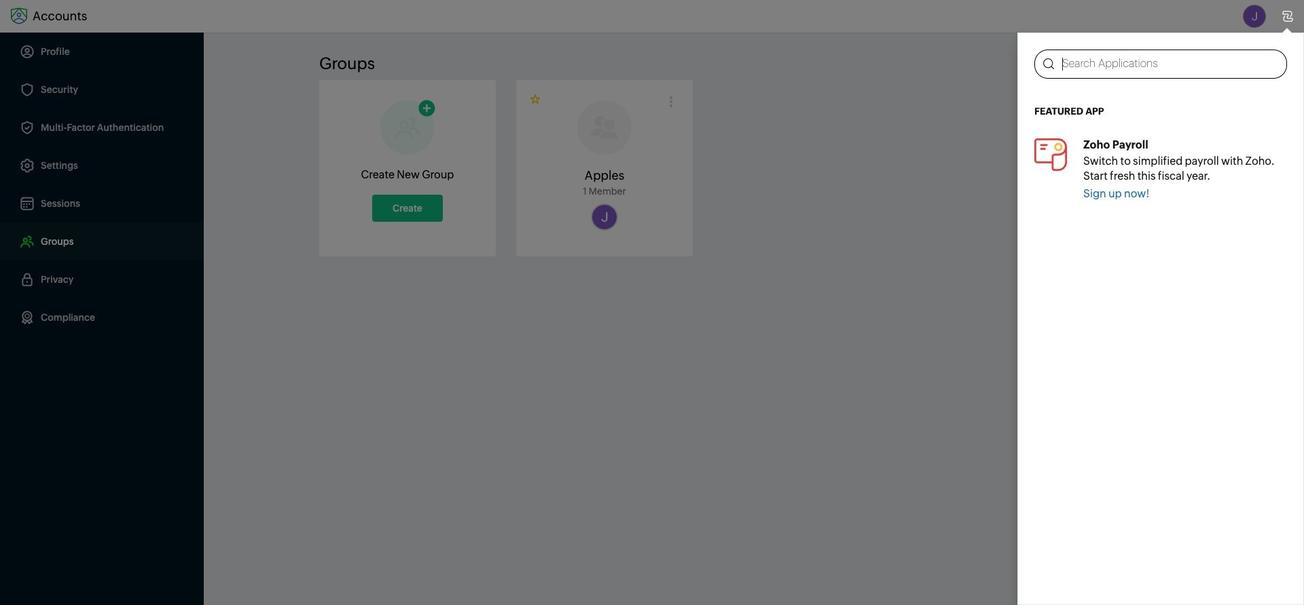 Task type: vqa. For each thing, say whether or not it's contained in the screenshot.
makeprimary icon
yes



Task type: locate. For each thing, give the bounding box(es) containing it.
zoho payroll image
[[1034, 138, 1067, 171]]

Search Applications text field
[[1054, 50, 1286, 78]]

makeprimary image
[[530, 94, 542, 106]]



